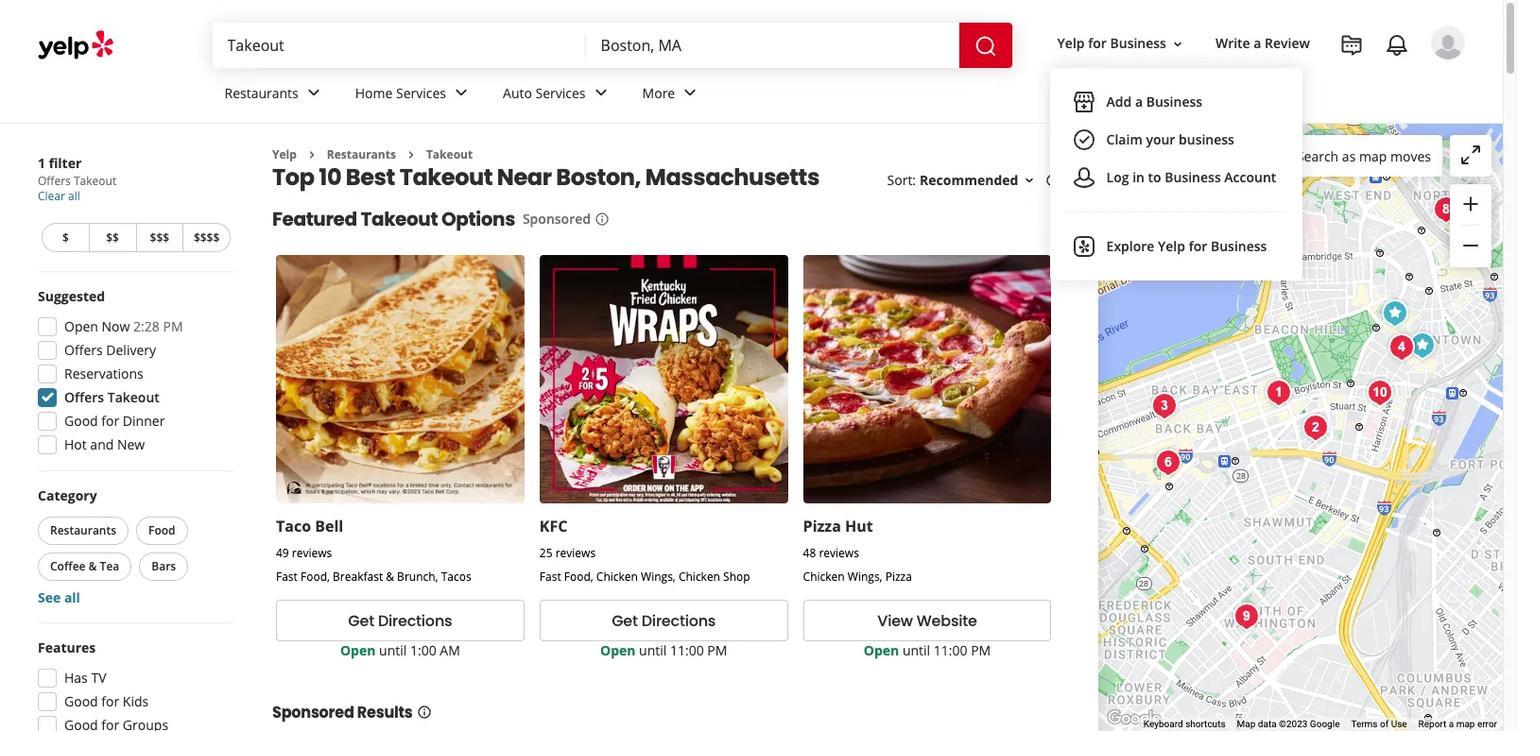 Task type: vqa. For each thing, say whether or not it's contained in the screenshot.


Task type: describe. For each thing, give the bounding box(es) containing it.
explore
[[1107, 238, 1155, 256]]

report
[[1419, 720, 1447, 730]]

get directions link for bell
[[276, 601, 525, 642]]

for for dinner
[[101, 412, 119, 430]]

business up the add a business on the right of the page
[[1111, 34, 1167, 52]]

pm for get
[[708, 642, 728, 660]]

$$
[[106, 230, 119, 246]]

view
[[878, 611, 913, 632]]

coffee & tea
[[50, 559, 119, 575]]

log in to business account button
[[1065, 159, 1288, 197]]

hut
[[845, 517, 874, 537]]

taco
[[276, 517, 311, 537]]

open until 11:00 pm for directions
[[601, 642, 728, 660]]

moon & flower house -boston image
[[1362, 374, 1400, 412]]

use
[[1392, 720, 1408, 730]]

1 vertical spatial all
[[64, 589, 80, 607]]

home services link
[[340, 68, 488, 123]]

keyboard shortcuts button
[[1144, 719, 1226, 732]]

write a review link
[[1209, 27, 1318, 61]]

1 horizontal spatial pizza
[[886, 570, 912, 586]]

business
[[1179, 131, 1235, 149]]

business down account
[[1211, 238, 1268, 256]]

has
[[64, 670, 88, 688]]

1 filter offers takeout clear all
[[38, 154, 116, 204]]

©2023
[[1280, 720, 1308, 730]]

more link
[[628, 68, 717, 123]]

error
[[1478, 720, 1498, 730]]

kfc link
[[540, 517, 568, 537]]

review
[[1265, 34, 1311, 52]]

a for add
[[1136, 93, 1143, 111]]

0 horizontal spatial pizza
[[803, 517, 842, 537]]

home services
[[355, 84, 446, 102]]

kids
[[123, 693, 149, 711]]

1 chicken from the left
[[597, 570, 638, 586]]

write a review
[[1216, 34, 1311, 52]]

pm for view
[[971, 642, 991, 660]]

see
[[38, 589, 61, 607]]

get for bell
[[348, 611, 374, 632]]

coffee
[[50, 559, 86, 575]]

report a map error
[[1419, 720, 1498, 730]]

clear all link
[[38, 188, 80, 204]]

top
[[272, 162, 315, 193]]

suggested
[[38, 288, 105, 305]]

auto
[[503, 84, 532, 102]]

business inside button
[[1165, 169, 1222, 187]]

zoom in image
[[1460, 193, 1483, 215]]

kfc 25 reviews fast food, chicken wings, chicken shop
[[540, 517, 751, 586]]

25
[[540, 546, 553, 562]]

yelp for business
[[1058, 34, 1167, 52]]

taco bell link
[[276, 517, 343, 537]]

massachusetts
[[646, 162, 820, 193]]

open for pizza hut
[[864, 642, 900, 660]]

good for good for dinner
[[64, 412, 98, 430]]

16 chevron right v2 image for restaurants
[[304, 147, 320, 162]]

48
[[803, 546, 816, 562]]

1:00
[[410, 642, 437, 660]]

log in to business account
[[1107, 169, 1277, 187]]

breakfast
[[333, 570, 383, 586]]

offers delivery
[[64, 341, 156, 359]]

clear
[[38, 188, 65, 204]]

category
[[38, 487, 97, 505]]

pizza hut link
[[803, 517, 874, 537]]

terms of use link
[[1352, 720, 1408, 730]]

takeout down home services link
[[426, 147, 473, 163]]

open now 2:28 pm
[[64, 318, 183, 336]]

sponsored for sponsored results
[[272, 703, 354, 725]]

takeout down best on the top left of the page
[[361, 207, 438, 233]]

get for 25
[[612, 611, 638, 632]]

shop
[[724, 570, 751, 586]]

lotus test kitchen image
[[1384, 329, 1422, 366]]

get directions for bell
[[348, 611, 452, 632]]

reviews inside kfc 25 reviews fast food, chicken wings, chicken shop
[[556, 546, 596, 562]]

for for kids
[[101, 693, 119, 711]]

& inside button
[[89, 559, 97, 575]]

more
[[643, 84, 675, 102]]

explore yelp for business
[[1107, 238, 1268, 256]]

$$$$
[[194, 230, 220, 246]]

49
[[276, 546, 289, 562]]

for right explore at the top right
[[1189, 238, 1208, 256]]

24 friends v2 image
[[1073, 167, 1096, 190]]

search
[[1297, 147, 1339, 165]]

Near text field
[[601, 35, 944, 56]]

directions for taco bell
[[378, 611, 452, 632]]

results
[[357, 703, 413, 725]]

good for kids
[[64, 693, 149, 711]]

claim your business
[[1107, 131, 1235, 149]]

& inside taco bell 49 reviews fast food, breakfast & brunch, tacos
[[386, 570, 394, 586]]

restaurants for restaurants "link" to the top
[[225, 84, 299, 102]]

restaurants button
[[38, 517, 129, 546]]

to
[[1149, 169, 1162, 187]]

0 horizontal spatial 16 info v2 image
[[417, 706, 432, 721]]

see all button
[[38, 589, 80, 607]]

11:00 for directions
[[670, 642, 704, 660]]

wings, inside kfc 25 reviews fast food, chicken wings, chicken shop
[[641, 570, 676, 586]]

24 chevron down v2 image for auto services
[[590, 82, 612, 104]]

yelp for the yelp link
[[272, 147, 297, 163]]

food button
[[136, 517, 188, 546]]

offers for offers takeout
[[64, 389, 104, 407]]

greco image
[[1146, 387, 1184, 425]]

featured
[[272, 207, 357, 233]]

pressed cafe image
[[1150, 444, 1188, 482]]

map region
[[924, 52, 1518, 732]]

reservations
[[64, 365, 144, 383]]

2 horizontal spatial yelp
[[1159, 238, 1186, 256]]

your
[[1147, 131, 1176, 149]]

none field near
[[601, 35, 944, 56]]

Find text field
[[227, 35, 571, 56]]

map for error
[[1457, 720, 1476, 730]]

tea
[[100, 559, 119, 575]]

takeout link
[[426, 147, 473, 163]]

group containing suggested
[[32, 288, 235, 461]]

directions for kfc
[[642, 611, 716, 632]]

1 vertical spatial restaurants
[[327, 147, 396, 163]]

auto services
[[503, 84, 586, 102]]

yelp link
[[272, 147, 297, 163]]

map
[[1238, 720, 1256, 730]]

has tv
[[64, 670, 106, 688]]

projects image
[[1341, 34, 1364, 57]]

dinner
[[123, 412, 165, 430]]

until for bell
[[379, 642, 407, 660]]

sponsored for sponsored
[[523, 210, 591, 228]]

$
[[62, 230, 69, 246]]

11:00 for website
[[934, 642, 968, 660]]

keyboard
[[1144, 720, 1184, 730]]

zoom out image
[[1460, 235, 1483, 257]]

group containing features
[[32, 639, 235, 732]]



Task type: locate. For each thing, give the bounding box(es) containing it.
24 chevron down v2 image left home
[[302, 82, 325, 104]]

directions
[[378, 611, 452, 632], [642, 611, 716, 632]]

sponsored results
[[272, 703, 413, 725]]

24 chevron down v2 image
[[302, 82, 325, 104], [450, 82, 473, 104]]

view website link
[[803, 601, 1052, 642]]

24 chevron down v2 image right more
[[679, 82, 702, 104]]

1 good from the top
[[64, 412, 98, 430]]

wings, inside pizza hut 48 reviews chicken wings, pizza
[[848, 570, 883, 586]]

get directions link down brunch,
[[276, 601, 525, 642]]

bars
[[152, 559, 176, 575]]

get down breakfast
[[348, 611, 374, 632]]

1 horizontal spatial get directions link
[[540, 601, 788, 642]]

for
[[1089, 34, 1107, 52], [1189, 238, 1208, 256], [101, 412, 119, 430], [101, 693, 119, 711]]

16 chevron down v2 image
[[1171, 37, 1186, 52], [1023, 173, 1038, 188]]

16 chevron right v2 image for takeout
[[404, 147, 419, 162]]

1 vertical spatial offers
[[64, 341, 103, 359]]

0 horizontal spatial reviews
[[292, 546, 332, 562]]

1 horizontal spatial services
[[536, 84, 586, 102]]

pizza hut 48 reviews chicken wings, pizza
[[803, 517, 912, 586]]

food, inside kfc 25 reviews fast food, chicken wings, chicken shop
[[564, 570, 594, 586]]

home
[[355, 84, 393, 102]]

None field
[[227, 35, 571, 56], [601, 35, 944, 56]]

open for taco bell
[[340, 642, 376, 660]]

0 vertical spatial restaurants link
[[209, 68, 340, 123]]

google image
[[1104, 707, 1167, 732]]

2 horizontal spatial a
[[1450, 720, 1455, 730]]

group
[[1451, 184, 1492, 268], [32, 288, 235, 461], [34, 487, 235, 608], [32, 639, 235, 732]]

directions down kfc 25 reviews fast food, chicken wings, chicken shop at the left of page
[[642, 611, 716, 632]]

bars button
[[139, 553, 188, 582]]

24 chevron down v2 image
[[590, 82, 612, 104], [679, 82, 702, 104]]

report a map error link
[[1419, 720, 1498, 730]]

sponsored down top 10 best takeout near boston, massachusetts
[[523, 210, 591, 228]]

1 vertical spatial sponsored
[[272, 703, 354, 725]]

good for good for kids
[[64, 693, 98, 711]]

2 vertical spatial a
[[1450, 720, 1455, 730]]

0 horizontal spatial restaurants
[[50, 523, 116, 539]]

1 horizontal spatial restaurants
[[225, 84, 299, 102]]

get down kfc 25 reviews fast food, chicken wings, chicken shop at the left of page
[[612, 611, 638, 632]]

filter
[[49, 154, 82, 172]]

bell
[[315, 517, 343, 537]]

0 horizontal spatial yelp
[[272, 147, 297, 163]]

none field find
[[227, 35, 571, 56]]

offers down reservations
[[64, 389, 104, 407]]

2 horizontal spatial restaurants
[[327, 147, 396, 163]]

all right clear
[[68, 188, 80, 204]]

16 chevron down v2 image for recommended
[[1023, 173, 1038, 188]]

1 get directions from the left
[[348, 611, 452, 632]]

shortcuts
[[1186, 720, 1226, 730]]

offers takeout
[[64, 389, 160, 407]]

2 16 chevron right v2 image from the left
[[404, 147, 419, 162]]

fast down "49"
[[276, 570, 298, 586]]

top 10 best takeout near boston, massachusetts
[[272, 162, 820, 193]]

near
[[497, 162, 552, 193]]

1 horizontal spatial 24 chevron down v2 image
[[679, 82, 702, 104]]

0 horizontal spatial get
[[348, 611, 374, 632]]

0 horizontal spatial 11:00
[[670, 642, 704, 660]]

2 horizontal spatial reviews
[[819, 546, 860, 562]]

1 until from the left
[[379, 642, 407, 660]]

24 chevron down v2 image inside auto services link
[[590, 82, 612, 104]]

new
[[117, 436, 145, 454]]

a for report
[[1450, 720, 1455, 730]]

chicken inside pizza hut 48 reviews chicken wings, pizza
[[803, 570, 845, 586]]

user actions element
[[1043, 24, 1492, 281]]

food, left breakfast
[[301, 570, 330, 586]]

1 horizontal spatial 16 chevron right v2 image
[[404, 147, 419, 162]]

services for home services
[[396, 84, 446, 102]]

food,
[[301, 570, 330, 586], [564, 570, 594, 586]]

2 reviews from the left
[[556, 546, 596, 562]]

0 vertical spatial all
[[68, 188, 80, 204]]

get directions link down kfc 25 reviews fast food, chicken wings, chicken shop at the left of page
[[540, 601, 788, 642]]

0 horizontal spatial food,
[[301, 570, 330, 586]]

reviews inside taco bell 49 reviews fast food, breakfast & brunch, tacos
[[292, 546, 332, 562]]

offers up reservations
[[64, 341, 103, 359]]

reviews down taco bell link at the bottom left of page
[[292, 546, 332, 562]]

1 horizontal spatial get directions
[[612, 611, 716, 632]]

a right add
[[1136, 93, 1143, 111]]

restaurants
[[225, 84, 299, 102], [327, 147, 396, 163], [50, 523, 116, 539]]

0 horizontal spatial 16 chevron down v2 image
[[1023, 173, 1038, 188]]

24 chevron down v2 image inside restaurants "link"
[[302, 82, 325, 104]]

& left brunch,
[[386, 570, 394, 586]]

terms of use
[[1352, 720, 1408, 730]]

0 horizontal spatial fast
[[276, 570, 298, 586]]

of
[[1381, 720, 1389, 730]]

reviews right 25
[[556, 546, 596, 562]]

get directions up the open until 1:00 am
[[348, 611, 452, 632]]

1 get directions link from the left
[[276, 601, 525, 642]]

0 vertical spatial 16 chevron down v2 image
[[1171, 37, 1186, 52]]

2 none field from the left
[[601, 35, 944, 56]]

1 11:00 from the left
[[670, 642, 704, 660]]

taco bell 49 reviews fast food, breakfast & brunch, tacos
[[276, 517, 472, 586]]

0 vertical spatial 16 info v2 image
[[1046, 173, 1062, 188]]

for left kids
[[101, 693, 119, 711]]

& left tea
[[89, 559, 97, 575]]

map data ©2023 google
[[1238, 720, 1341, 730]]

map for moves
[[1360, 147, 1388, 165]]

1 food, from the left
[[301, 570, 330, 586]]

1 open until 11:00 pm from the left
[[601, 642, 728, 660]]

restaurants inside "link"
[[225, 84, 299, 102]]

2 good from the top
[[64, 693, 98, 711]]

featured takeout options
[[272, 207, 515, 233]]

16 info v2 image right results on the bottom
[[417, 706, 432, 721]]

0 horizontal spatial 16 chevron right v2 image
[[304, 147, 320, 162]]

expand map image
[[1460, 144, 1483, 166]]

takeout inside 1 filter offers takeout clear all
[[74, 173, 116, 189]]

get directions down kfc 25 reviews fast food, chicken wings, chicken shop at the left of page
[[612, 611, 716, 632]]

1 horizontal spatial fast
[[540, 570, 561, 586]]

16 chevron right v2 image right the yelp link
[[304, 147, 320, 162]]

restaurants link
[[209, 68, 340, 123], [327, 147, 396, 163]]

account
[[1225, 169, 1277, 187]]

1 vertical spatial good
[[64, 693, 98, 711]]

restaurants down home
[[327, 147, 396, 163]]

16 chevron down v2 image left 24 friends v2 image
[[1023, 173, 1038, 188]]

hot and new
[[64, 436, 145, 454]]

until for 25
[[639, 642, 667, 660]]

directions up 1:00
[[378, 611, 452, 632]]

add
[[1107, 93, 1132, 111]]

reviews inside pizza hut 48 reviews chicken wings, pizza
[[819, 546, 860, 562]]

24 chevron down v2 image for more
[[679, 82, 702, 104]]

0 horizontal spatial wings,
[[641, 570, 676, 586]]

1 horizontal spatial until
[[639, 642, 667, 660]]

yelp left 10
[[272, 147, 297, 163]]

write
[[1216, 34, 1251, 52]]

services
[[396, 84, 446, 102], [536, 84, 586, 102]]

offers down filter
[[38, 173, 71, 189]]

none field up home services
[[227, 35, 571, 56]]

see all
[[38, 589, 80, 607]]

map left error
[[1457, 720, 1476, 730]]

$$$$ button
[[183, 223, 231, 253]]

1 vertical spatial map
[[1457, 720, 1476, 730]]

0 vertical spatial pizza
[[803, 517, 842, 537]]

takeout up dinner
[[108, 389, 160, 407]]

yelp right explore at the top right
[[1159, 238, 1186, 256]]

$$$
[[150, 230, 169, 246]]

$$ button
[[89, 223, 136, 253]]

0 vertical spatial sponsored
[[523, 210, 591, 228]]

claim your business button
[[1065, 121, 1288, 159]]

16 info v2 image left 24 friends v2 image
[[1046, 173, 1062, 188]]

24 chevron down v2 image left auto
[[450, 82, 473, 104]]

boston,
[[556, 162, 641, 193]]

reviews for get
[[292, 546, 332, 562]]

open until 1:00 am
[[340, 642, 460, 660]]

0 horizontal spatial until
[[379, 642, 407, 660]]

0 horizontal spatial chicken
[[597, 570, 638, 586]]

0 horizontal spatial sponsored
[[272, 703, 354, 725]]

business right to
[[1165, 169, 1222, 187]]

0 horizontal spatial directions
[[378, 611, 452, 632]]

2 wings, from the left
[[848, 570, 883, 586]]

24 chevron down v2 image right auto services on the top left of the page
[[590, 82, 612, 104]]

search as map moves
[[1297, 147, 1432, 165]]

subway image
[[1377, 295, 1415, 332]]

0 vertical spatial map
[[1360, 147, 1388, 165]]

1 vertical spatial 16 chevron down v2 image
[[1023, 173, 1038, 188]]

good for dinner
[[64, 412, 165, 430]]

business categories element
[[209, 68, 1466, 123]]

good down the has tv
[[64, 693, 98, 711]]

1 horizontal spatial map
[[1457, 720, 1476, 730]]

map right as
[[1360, 147, 1388, 165]]

1 wings, from the left
[[641, 570, 676, 586]]

2 services from the left
[[536, 84, 586, 102]]

None search field
[[212, 23, 1016, 68]]

wings, left the shop
[[641, 570, 676, 586]]

10
[[319, 162, 342, 193]]

1 horizontal spatial 16 chevron down v2 image
[[1171, 37, 1186, 52]]

2 food, from the left
[[564, 570, 594, 586]]

open until 11:00 pm
[[601, 642, 728, 660], [864, 642, 991, 660]]

get
[[348, 611, 374, 632], [612, 611, 638, 632]]

pizza up view
[[886, 570, 912, 586]]

0 horizontal spatial 24 chevron down v2 image
[[302, 82, 325, 104]]

2 11:00 from the left
[[934, 642, 968, 660]]

all right see
[[64, 589, 80, 607]]

data
[[1259, 720, 1277, 730]]

1 24 chevron down v2 image from the left
[[590, 82, 612, 104]]

for down the offers takeout
[[101, 412, 119, 430]]

2 vertical spatial yelp
[[1159, 238, 1186, 256]]

16 chevron down v2 image inside recommended 'popup button'
[[1023, 173, 1038, 188]]

0 vertical spatial yelp
[[1058, 34, 1085, 52]]

pauli's image
[[1428, 191, 1466, 228]]

fast down 25
[[540, 570, 561, 586]]

kfc
[[540, 517, 568, 537]]

pm down the shop
[[708, 642, 728, 660]]

1 16 chevron right v2 image from the left
[[304, 147, 320, 162]]

takeout up options
[[400, 162, 493, 193]]

2 until from the left
[[639, 642, 667, 660]]

log
[[1107, 169, 1130, 187]]

keyboard shortcuts
[[1144, 720, 1226, 730]]

1 horizontal spatial yelp
[[1058, 34, 1085, 52]]

offers for offers delivery
[[64, 341, 103, 359]]

2 open until 11:00 pm from the left
[[864, 642, 991, 660]]

3 chicken from the left
[[803, 570, 845, 586]]

0 horizontal spatial none field
[[227, 35, 571, 56]]

24 claim v2 image
[[1073, 129, 1096, 152]]

a right write
[[1254, 34, 1262, 52]]

1 horizontal spatial directions
[[642, 611, 716, 632]]

1 horizontal spatial pm
[[708, 642, 728, 660]]

2 horizontal spatial pm
[[971, 642, 991, 660]]

0 vertical spatial restaurants
[[225, 84, 299, 102]]

1 horizontal spatial &
[[386, 570, 394, 586]]

1 directions from the left
[[378, 611, 452, 632]]

options
[[442, 207, 515, 233]]

claim
[[1107, 131, 1143, 149]]

restaurants link up the yelp link
[[209, 68, 340, 123]]

hot
[[64, 436, 87, 454]]

pizza up 48
[[803, 517, 842, 537]]

0 horizontal spatial pm
[[163, 318, 183, 336]]

16 chevron right v2 image
[[304, 147, 320, 162], [404, 147, 419, 162]]

fast inside kfc 25 reviews fast food, chicken wings, chicken shop
[[540, 570, 561, 586]]

group containing category
[[34, 487, 235, 608]]

16 chevron down v2 image inside yelp for business button
[[1171, 37, 1186, 52]]

2 get directions link from the left
[[540, 601, 788, 642]]

add a business
[[1107, 93, 1203, 111]]

none field up business categories element
[[601, 35, 944, 56]]

1 vertical spatial restaurants link
[[327, 147, 396, 163]]

google
[[1311, 720, 1341, 730]]

2 fast from the left
[[540, 570, 561, 586]]

reviews
[[292, 546, 332, 562], [556, 546, 596, 562], [819, 546, 860, 562]]

0 horizontal spatial 24 chevron down v2 image
[[590, 82, 612, 104]]

reviews for view
[[819, 546, 860, 562]]

0 horizontal spatial services
[[396, 84, 446, 102]]

16 chevron right v2 image left takeout link
[[404, 147, 419, 162]]

brad k. image
[[1432, 26, 1466, 60]]

notifications image
[[1386, 34, 1409, 57]]

1 horizontal spatial food,
[[564, 570, 594, 586]]

0 horizontal spatial a
[[1136, 93, 1143, 111]]

1 vertical spatial yelp
[[272, 147, 297, 163]]

food
[[149, 523, 175, 539]]

2 chicken from the left
[[679, 570, 721, 586]]

2 get from the left
[[612, 611, 638, 632]]

16 chevron down v2 image left write
[[1171, 37, 1186, 52]]

recommended
[[920, 172, 1019, 190]]

a for write
[[1254, 34, 1262, 52]]

1 services from the left
[[396, 84, 446, 102]]

0 horizontal spatial get directions link
[[276, 601, 525, 642]]

food, inside taco bell 49 reviews fast food, breakfast & brunch, tacos
[[301, 570, 330, 586]]

a inside button
[[1136, 93, 1143, 111]]

2 24 chevron down v2 image from the left
[[450, 82, 473, 104]]

1 horizontal spatial 24 chevron down v2 image
[[450, 82, 473, 104]]

offers inside 1 filter offers takeout clear all
[[38, 173, 71, 189]]

yelp for yelp for business
[[1058, 34, 1085, 52]]

0 vertical spatial offers
[[38, 173, 71, 189]]

services right home
[[396, 84, 446, 102]]

0 horizontal spatial &
[[89, 559, 97, 575]]

chicken
[[597, 570, 638, 586], [679, 570, 721, 586], [803, 570, 845, 586]]

1 get from the left
[[348, 611, 374, 632]]

restaurants up coffee & tea on the bottom left
[[50, 523, 116, 539]]

pm right 2:28
[[163, 318, 183, 336]]

1 none field from the left
[[227, 35, 571, 56]]

bacco's fine foods image
[[1261, 374, 1299, 412]]

restaurants inside button
[[50, 523, 116, 539]]

tacos
[[441, 570, 472, 586]]

restaurants link down home
[[327, 147, 396, 163]]

24 chevron down v2 image for home services
[[450, 82, 473, 104]]

2 horizontal spatial until
[[903, 642, 931, 660]]

reviews down pizza hut link
[[819, 546, 860, 562]]

1 fast from the left
[[276, 570, 298, 586]]

24 chevron down v2 image inside home services link
[[450, 82, 473, 104]]

1 horizontal spatial 16 info v2 image
[[1046, 173, 1062, 188]]

mike & patty's - boston image
[[1298, 409, 1336, 447]]

all spice image
[[1229, 598, 1267, 636]]

for up 24 add biz v2 image
[[1089, 34, 1107, 52]]

1 vertical spatial pizza
[[886, 570, 912, 586]]

2 directions from the left
[[642, 611, 716, 632]]

until
[[379, 642, 407, 660], [639, 642, 667, 660], [903, 642, 931, 660]]

24 add biz v2 image
[[1073, 91, 1096, 114]]

food, down kfc link
[[564, 570, 594, 586]]

3 reviews from the left
[[819, 546, 860, 562]]

0 horizontal spatial map
[[1360, 147, 1388, 165]]

sort:
[[888, 172, 917, 190]]

good up hot
[[64, 412, 98, 430]]

add a business button
[[1065, 84, 1288, 121]]

good
[[64, 412, 98, 430], [64, 693, 98, 711]]

1 horizontal spatial 11:00
[[934, 642, 968, 660]]

0 horizontal spatial open until 11:00 pm
[[601, 642, 728, 660]]

1 horizontal spatial reviews
[[556, 546, 596, 562]]

brunch,
[[397, 570, 438, 586]]

1 vertical spatial a
[[1136, 93, 1143, 111]]

24 yelp for biz v2 image
[[1073, 236, 1096, 259]]

all inside 1 filter offers takeout clear all
[[68, 188, 80, 204]]

1 horizontal spatial chicken
[[679, 570, 721, 586]]

1 24 chevron down v2 image from the left
[[302, 82, 325, 104]]

16 chevron down v2 image for yelp for business
[[1171, 37, 1186, 52]]

1 horizontal spatial open until 11:00 pm
[[864, 642, 991, 660]]

search image
[[975, 35, 997, 57]]

1 vertical spatial 16 info v2 image
[[417, 706, 432, 721]]

business up claim your business
[[1147, 93, 1203, 111]]

2 vertical spatial restaurants
[[50, 523, 116, 539]]

view website
[[878, 611, 978, 632]]

1 reviews from the left
[[292, 546, 332, 562]]

yelp for business button
[[1050, 27, 1193, 61]]

map
[[1360, 147, 1388, 165], [1457, 720, 1476, 730]]

open until 11:00 pm for website
[[864, 642, 991, 660]]

24 chevron down v2 image for restaurants
[[302, 82, 325, 104]]

am
[[440, 642, 460, 660]]

2 horizontal spatial chicken
[[803, 570, 845, 586]]

2 vertical spatial offers
[[64, 389, 104, 407]]

get directions for 25
[[612, 611, 716, 632]]

coffee & tea button
[[38, 553, 132, 582]]

2 24 chevron down v2 image from the left
[[679, 82, 702, 104]]

1 horizontal spatial wings,
[[848, 570, 883, 586]]

1 horizontal spatial sponsored
[[523, 210, 591, 228]]

wings, down hut
[[848, 570, 883, 586]]

0 vertical spatial good
[[64, 412, 98, 430]]

explore yelp for business button
[[1065, 228, 1288, 266]]

services for auto services
[[536, 84, 586, 102]]

pm down the website
[[971, 642, 991, 660]]

get directions link for 25
[[540, 601, 788, 642]]

takeout
[[426, 147, 473, 163], [400, 162, 493, 193], [74, 173, 116, 189], [361, 207, 438, 233], [108, 389, 160, 407]]

sponsored left results on the bottom
[[272, 703, 354, 725]]

open for kfc
[[601, 642, 636, 660]]

fast inside taco bell 49 reviews fast food, breakfast & brunch, tacos
[[276, 570, 298, 586]]

1 horizontal spatial a
[[1254, 34, 1262, 52]]

for for business
[[1089, 34, 1107, 52]]

2 get directions from the left
[[612, 611, 716, 632]]

16 info v2 image
[[1046, 173, 1062, 188], [417, 706, 432, 721]]

1
[[38, 154, 45, 172]]

a right report
[[1450, 720, 1455, 730]]

tv
[[91, 670, 106, 688]]

3 until from the left
[[903, 642, 931, 660]]

restaurants up the yelp link
[[225, 84, 299, 102]]

1 horizontal spatial none field
[[601, 35, 944, 56]]

0 vertical spatial a
[[1254, 34, 1262, 52]]

24 chevron down v2 image inside 'more' link
[[679, 82, 702, 104]]

yelp up 24 add biz v2 image
[[1058, 34, 1085, 52]]

takeout down filter
[[74, 173, 116, 189]]

until for hut
[[903, 642, 931, 660]]

services right auto
[[536, 84, 586, 102]]

taco bell image
[[1405, 327, 1442, 365]]

0 horizontal spatial get directions
[[348, 611, 452, 632]]

$$$ button
[[136, 223, 183, 253]]

restaurants for restaurants button in the left bottom of the page
[[50, 523, 116, 539]]

1 horizontal spatial get
[[612, 611, 638, 632]]

16 info v2 image
[[595, 212, 610, 227]]



